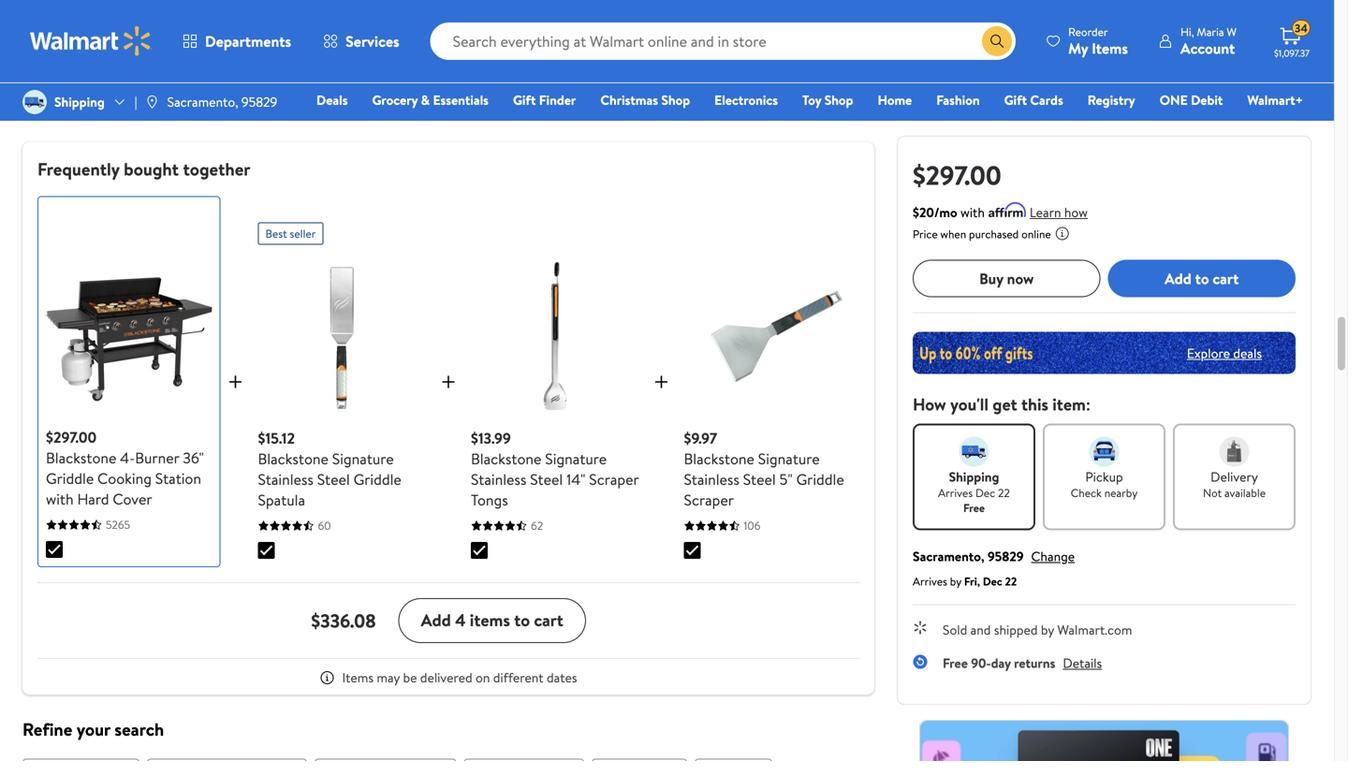 Task type: locate. For each thing, give the bounding box(es) containing it.
0 horizontal spatial known
[[193, 38, 230, 57]]

w
[[1227, 24, 1237, 40]]

and
[[389, 19, 409, 37], [468, 38, 488, 57], [760, 58, 780, 76], [971, 621, 991, 639]]

state down propane
[[270, 38, 300, 57]]

95829 down (2-
[[242, 93, 278, 111]]

0 vertical spatial add
[[1165, 268, 1192, 289]]

1 horizontal spatial chemicals
[[755, 19, 811, 37]]

when
[[941, 226, 967, 242]]

0 horizontal spatial defects
[[557, 38, 599, 57]]

3 steel from the left
[[743, 469, 776, 490]]

harm. left this
[[728, 38, 760, 57]]

by inside sacramento, 95829 change arrives by fri, dec 22
[[951, 574, 962, 590]]

walmart image
[[30, 26, 152, 56]]

intent image for shipping image
[[960, 437, 990, 467]]

1 horizontal spatial other
[[618, 38, 649, 57]]

6 list item from the left
[[695, 759, 773, 762]]

cause up electronics "link"
[[684, 58, 716, 76]]

0 vertical spatial 95829
[[242, 93, 278, 111]]

frequently bought together
[[37, 157, 251, 181]]

1 vertical spatial chemicals
[[120, 58, 175, 76]]

shipping for shipping
[[54, 93, 105, 111]]

1 vertical spatial with
[[46, 489, 74, 510]]

sacramento, down di on the top of page
[[167, 93, 238, 111]]

3 stainless from the left
[[684, 469, 740, 490]]

california up christmas shop
[[610, 58, 665, 76]]

christmas shop
[[601, 91, 690, 109]]

california down appliances,
[[318, 38, 373, 57]]

0 vertical spatial is
[[181, 38, 190, 57]]

0 horizontal spatial sacramento,
[[167, 93, 238, 111]]

plus image
[[651, 371, 673, 393]]

0 vertical spatial items
[[1092, 38, 1129, 59]]

walmart.com
[[1058, 621, 1133, 639]]

1 shop from the left
[[662, 91, 690, 109]]

steel inside $15.12 blackstone signature stainless steel griddle spatula
[[317, 469, 350, 490]]

of down gas
[[303, 38, 315, 57]]

95829 left change
[[988, 547, 1024, 566]]

ethylhexyl)
[[265, 58, 327, 76]]

stainless down $9.97
[[684, 469, 740, 490]]

1 vertical spatial defects
[[814, 58, 856, 76]]

steel left 5"
[[743, 469, 776, 490]]

Search search field
[[431, 22, 1016, 60]]

arrives inside sacramento, 95829 change arrives by fri, dec 22
[[913, 574, 948, 590]]

pickup check nearby
[[1071, 468, 1138, 501]]

blackstone signature stainless steel 5" griddle scraper image
[[684, 252, 852, 421]]

by
[[951, 574, 962, 590], [1042, 621, 1055, 639]]

stainless inside $13.99 blackstone signature stainless steel 14" scraper tongs
[[471, 469, 527, 490]]

1 vertical spatial state
[[562, 58, 592, 76]]

0 vertical spatial shipping
[[54, 93, 105, 111]]

cooking
[[97, 468, 152, 489]]

95829 for sacramento, 95829
[[242, 93, 278, 111]]

add
[[1165, 268, 1192, 289], [421, 609, 451, 632]]

2 shop from the left
[[825, 91, 854, 109]]

known down liquefied
[[193, 38, 230, 57]]

up to sixty percent off deals. shop now. image
[[913, 332, 1296, 374]]

1 horizontal spatial known
[[485, 58, 522, 76]]

plus image
[[224, 371, 247, 393], [437, 371, 460, 393]]

in
[[187, 19, 197, 37]]

1 vertical spatial arrives
[[913, 574, 948, 590]]

0 vertical spatial expose
[[673, 19, 713, 37]]

sacramento, inside sacramento, 95829 change arrives by fri, dec 22
[[913, 547, 985, 566]]

1 vertical spatial cart
[[534, 609, 564, 632]]

electronics
[[715, 91, 778, 109]]

1 horizontal spatial $297.00
[[913, 157, 1002, 193]]

add left the 4
[[421, 609, 451, 632]]

2 vertical spatial the
[[540, 58, 559, 76]]

with up price when purchased online
[[961, 203, 985, 222]]

scraper right 14"
[[589, 469, 639, 490]]

$297.00 left 4-
[[46, 427, 97, 448]]

sacramento, up fri,
[[913, 547, 985, 566]]

1 vertical spatial cancer
[[719, 58, 757, 76]]

1 steel from the left
[[317, 469, 350, 490]]

or down warning icon
[[37, 78, 50, 96]]

1 vertical spatial add
[[421, 609, 451, 632]]

add inside add to cart button
[[1165, 268, 1192, 289]]

price
[[913, 226, 938, 242]]

state up finder
[[562, 58, 592, 76]]

0 vertical spatial chemicals
[[755, 19, 811, 37]]

your
[[77, 717, 110, 742]]

stainless down $13.99
[[471, 469, 527, 490]]

cancer up electronics
[[719, 58, 757, 76]]

gift for gift cards
[[1005, 91, 1028, 109]]

blackstone inside $13.99 blackstone signature stainless steel 14" scraper tongs
[[471, 449, 542, 469]]

hard
[[77, 489, 109, 510]]

1 horizontal spatial griddle
[[354, 469, 402, 490]]

stainless for $9.97
[[684, 469, 740, 490]]

1 vertical spatial expose
[[37, 58, 77, 76]]

can right product
[[836, 38, 855, 57]]

can right fuels,
[[650, 19, 670, 37]]

arrives down intent image for shipping
[[939, 485, 973, 501]]

0 horizontal spatial california
[[318, 38, 373, 57]]

22
[[998, 485, 1011, 501], [1006, 574, 1018, 590]]

the up gift finder
[[540, 58, 559, 76]]

1 horizontal spatial shop
[[825, 91, 854, 109]]

cards
[[1031, 91, 1064, 109]]

2 horizontal spatial griddle
[[797, 469, 845, 490]]

0 vertical spatial including
[[37, 38, 89, 57]]

1 vertical spatial 95829
[[988, 547, 1024, 566]]

including up for
[[178, 58, 229, 76]]

you down walmart image
[[80, 58, 101, 76]]

sacramento,
[[167, 93, 238, 111], [913, 547, 985, 566]]

details
[[1063, 654, 1103, 673]]

gift right .
[[513, 91, 536, 109]]

1 gift from the left
[[513, 91, 536, 109]]

1 horizontal spatial stainless
[[471, 469, 527, 490]]

stainless
[[258, 469, 314, 490], [471, 469, 527, 490], [684, 469, 740, 490]]

0 horizontal spatial $297.00
[[46, 427, 97, 448]]

reproductive down "benzene,"
[[87, 78, 160, 96]]

sold
[[943, 621, 968, 639]]

list
[[22, 759, 875, 762]]

1 horizontal spatial plus image
[[437, 371, 460, 393]]

by right shipped
[[1042, 621, 1055, 639]]

scraper inside $13.99 blackstone signature stainless steel 14" scraper tongs
[[589, 469, 639, 490]]

california
[[318, 38, 373, 57], [610, 58, 665, 76]]

$1,097.37
[[1275, 47, 1310, 59]]

signature up 106 at the right of the page
[[759, 449, 820, 469]]

to up explore
[[1196, 268, 1210, 289]]

tongs
[[471, 490, 508, 510]]

to up christmas shop
[[668, 58, 681, 76]]

$20/mo with
[[913, 203, 985, 222]]

1 horizontal spatial 95829
[[988, 547, 1024, 566]]

0 horizontal spatial other
[[53, 78, 84, 96]]

None checkbox
[[471, 542, 488, 559], [684, 542, 701, 559], [471, 542, 488, 559], [684, 542, 701, 559]]

cancer down 'products'
[[427, 38, 465, 57]]

signature inside $15.12 blackstone signature stainless steel griddle spatula
[[332, 449, 394, 469]]

$336.08
[[311, 608, 376, 634]]

explore deals link
[[1180, 337, 1270, 370]]

0 vertical spatial reproductive
[[652, 38, 725, 57]]

price when purchased online
[[913, 226, 1052, 242]]

gift left cards
[[1005, 91, 1028, 109]]

0 horizontal spatial steel
[[317, 469, 350, 490]]

delivery
[[1211, 468, 1259, 486]]

stainless inside $15.12 blackstone signature stainless steel griddle spatula
[[258, 469, 314, 490]]

None checkbox
[[46, 541, 63, 558], [258, 542, 275, 559], [46, 541, 63, 558], [258, 542, 275, 559]]

other
[[618, 38, 649, 57], [53, 78, 84, 96]]

how
[[913, 393, 947, 416]]

2 gift from the left
[[1005, 91, 1028, 109]]

scraper
[[589, 469, 639, 490], [684, 490, 734, 510]]

online
[[1022, 226, 1052, 242]]

to down "benzene,"
[[104, 58, 116, 76]]

search
[[115, 717, 164, 742]]

cart up the explore deals
[[1213, 268, 1240, 289]]

www.p65warnings.ca.gov .
[[356, 78, 501, 96]]

buy now
[[980, 268, 1034, 289]]

known
[[193, 38, 230, 57], [485, 58, 522, 76]]

steel for 14"
[[530, 469, 563, 490]]

0 horizontal spatial scraper
[[589, 469, 639, 490]]

chemicals up this
[[755, 19, 811, 37]]

0 vertical spatial harm.
[[728, 38, 760, 57]]

1 plus image from the left
[[224, 371, 247, 393]]

90-
[[972, 654, 992, 673]]

including
[[37, 38, 89, 57], [178, 58, 229, 76]]

including down warning icon
[[37, 38, 89, 57]]

seller
[[290, 226, 316, 242]]

add for add to cart
[[1165, 268, 1192, 289]]

1 horizontal spatial sacramento,
[[913, 547, 985, 566]]

blackstone
[[46, 448, 117, 468], [258, 449, 329, 469], [471, 449, 542, 469], [684, 449, 755, 469]]

to right items at the left bottom
[[514, 609, 530, 632]]

stainless down "$15.12"
[[258, 469, 314, 490]]

blackstone for $15.12
[[258, 449, 329, 469]]

0 vertical spatial free
[[964, 500, 985, 516]]

0 horizontal spatial by
[[951, 574, 962, 590]]

blackstone 4-burner 36" griddle cooking station with hard cover image
[[46, 253, 212, 420]]

3 signature from the left
[[759, 449, 820, 469]]

of left such
[[572, 19, 585, 37]]

phthalate
[[331, 58, 384, 76]]

refine
[[22, 717, 72, 742]]

1 signature from the left
[[332, 449, 394, 469]]

free left '90-' at the bottom
[[943, 654, 968, 673]]

steel up 60
[[317, 469, 350, 490]]

items left may
[[342, 669, 374, 687]]

add inside add 4 items to cart button
[[421, 609, 451, 632]]

1 vertical spatial harm.
[[163, 78, 195, 96]]

blackstone left 5"
[[684, 449, 755, 469]]

this
[[762, 38, 784, 57]]

steel for 5"
[[743, 469, 776, 490]]

known up .
[[485, 58, 522, 76]]

0 vertical spatial known
[[193, 38, 230, 57]]

cart up 'dates'
[[534, 609, 564, 632]]

1 stainless from the left
[[258, 469, 314, 490]]

0 vertical spatial california
[[318, 38, 373, 57]]

steel inside $13.99 blackstone signature stainless steel 14" scraper tongs
[[530, 469, 563, 490]]

gift finder
[[513, 91, 576, 109]]

0 horizontal spatial gift
[[513, 91, 536, 109]]

is up essentials
[[473, 58, 482, 76]]

on
[[476, 669, 490, 687]]

station
[[155, 468, 201, 489]]

1 horizontal spatial steel
[[530, 469, 563, 490]]

$297.00 up $20/mo with
[[913, 157, 1002, 193]]

$297.00 inside $297.00 blackstone 4-burner 36" griddle cooking station with hard cover
[[46, 427, 97, 448]]

to up gift finder
[[525, 58, 537, 76]]

which up www.p65warnings.ca.gov .
[[437, 58, 470, 76]]

to up phthalate on the left of page
[[376, 38, 389, 57]]

hi, maria w account
[[1181, 24, 1237, 59]]

$15.12 blackstone signature stainless steel griddle spatula
[[258, 428, 402, 510]]

0 horizontal spatial birth
[[526, 38, 554, 57]]

free down intent image for shipping
[[964, 500, 985, 516]]

add up explore
[[1165, 268, 1192, 289]]

shipping inside shipping arrives dec 22 free
[[949, 468, 1000, 486]]

arrives
[[939, 485, 973, 501], [913, 574, 948, 590]]

arrives left fri,
[[913, 574, 948, 590]]

you up electronics
[[716, 19, 737, 37]]

delivery not available
[[1204, 468, 1266, 501]]

with left hard
[[46, 489, 74, 510]]

defects down such
[[557, 38, 599, 57]]

.
[[498, 78, 501, 96]]

sacramento, for sacramento, 95829
[[167, 93, 238, 111]]

0 horizontal spatial can
[[650, 19, 670, 37]]

signature right $13.99
[[545, 449, 607, 469]]

shipping
[[54, 93, 105, 111], [949, 468, 1000, 486]]

explore deals
[[1188, 344, 1263, 362]]

0 horizontal spatial griddle
[[46, 468, 94, 489]]

dec inside sacramento, 95829 change arrives by fri, dec 22
[[983, 574, 1003, 590]]

item:
[[1053, 393, 1091, 416]]

signature inside $13.99 blackstone signature stainless steel 14" scraper tongs
[[545, 449, 607, 469]]

gift cards
[[1005, 91, 1064, 109]]

0 horizontal spatial cart
[[534, 609, 564, 632]]

harm.
[[728, 38, 760, 57], [163, 78, 195, 96]]

2 signature from the left
[[545, 449, 607, 469]]

 image
[[145, 95, 160, 110]]

cause down the combustion
[[491, 38, 523, 57]]

reproductive up christmas shop
[[652, 38, 725, 57]]

birth down product
[[783, 58, 811, 76]]

to
[[739, 19, 752, 37], [233, 38, 245, 57], [376, 38, 389, 57], [104, 58, 116, 76], [525, 58, 537, 76], [668, 58, 681, 76], [340, 78, 353, 96], [1196, 268, 1210, 289], [514, 609, 530, 632]]

griddle inside $15.12 blackstone signature stainless steel griddle spatula
[[354, 469, 402, 490]]

0 vertical spatial or
[[602, 38, 615, 57]]

1 vertical spatial the
[[248, 38, 267, 57]]

2 steel from the left
[[530, 469, 563, 490]]

1 vertical spatial is
[[473, 58, 482, 76]]

1 horizontal spatial shipping
[[949, 468, 1000, 486]]

0 vertical spatial sacramento,
[[167, 93, 238, 111]]

0 horizontal spatial or
[[37, 78, 50, 96]]

0 horizontal spatial stainless
[[258, 469, 314, 490]]

2 horizontal spatial stainless
[[684, 469, 740, 490]]

(dehp),
[[387, 58, 434, 76]]

other down fuels,
[[618, 38, 649, 57]]

the up (2-
[[248, 38, 267, 57]]

0 horizontal spatial shop
[[662, 91, 690, 109]]

0 vertical spatial other
[[618, 38, 649, 57]]

steel left 14"
[[530, 469, 563, 490]]

which down used
[[145, 38, 178, 57]]

0 horizontal spatial you
[[80, 58, 101, 76]]

more
[[220, 78, 250, 96]]

arrives inside shipping arrives dec 22 free
[[939, 485, 973, 501]]

birth down the combustion
[[526, 38, 554, 57]]

expose down warning icon
[[37, 58, 77, 76]]

1 horizontal spatial is
[[473, 58, 482, 76]]

blackstone up hard
[[46, 448, 117, 468]]

1 vertical spatial can
[[836, 38, 855, 57]]

toy shop
[[803, 91, 854, 109]]

blackstone inside $15.12 blackstone signature stainless steel griddle spatula
[[258, 449, 329, 469]]

how
[[1065, 203, 1088, 222]]

22 inside sacramento, 95829 change arrives by fri, dec 22
[[1006, 574, 1018, 590]]

other down walmart image
[[53, 78, 84, 96]]

pickup
[[1086, 468, 1124, 486]]

blackstone inside $9.97 blackstone signature stainless steel 5" griddle scraper
[[684, 449, 755, 469]]

blackstone signature stainless steel 14" scraper tongs image
[[471, 252, 639, 421]]

scraper down $9.97
[[684, 490, 734, 510]]

harm. left for
[[163, 78, 195, 96]]

items right my
[[1092, 38, 1129, 59]]

1 horizontal spatial or
[[602, 38, 615, 57]]

chemicals down "benzene,"
[[120, 58, 175, 76]]

blackstone for $9.97
[[684, 449, 755, 469]]

now
[[1008, 268, 1034, 289]]

2 horizontal spatial steel
[[743, 469, 776, 490]]

shipping down intent image for shipping
[[949, 468, 1000, 486]]

0 vertical spatial 22
[[998, 485, 1011, 501]]

1 vertical spatial $297.00
[[46, 427, 97, 448]]

$9.97 blackstone signature stainless steel 5" griddle scraper
[[684, 428, 845, 510]]

1 horizontal spatial by
[[1042, 621, 1055, 639]]

fri,
[[965, 574, 981, 590]]

of right 'products'
[[488, 19, 500, 37]]

0 vertical spatial arrives
[[939, 485, 973, 501]]

signature inside $9.97 blackstone signature stainless steel 5" griddle scraper
[[759, 449, 820, 469]]

products
[[434, 19, 484, 37]]

cause up the '(dehp),'
[[392, 38, 424, 57]]

0 vertical spatial state
[[270, 38, 300, 57]]

signature right "$15.12"
[[332, 449, 394, 469]]

steel inside $9.97 blackstone signature stainless steel 5" griddle scraper
[[743, 469, 776, 490]]

steel
[[317, 469, 350, 490], [530, 469, 563, 490], [743, 469, 776, 490]]

sacramento, for sacramento, 95829 change arrives by fri, dec 22
[[913, 547, 985, 566]]

liquefied
[[200, 19, 249, 37]]

add 4 items to cart button
[[399, 599, 586, 644]]

signature for 14"
[[545, 449, 607, 469]]

5265
[[106, 517, 130, 533]]

by left fri,
[[951, 574, 962, 590]]

shop right toy
[[825, 91, 854, 109]]

departments button
[[167, 19, 307, 64]]

95829 inside sacramento, 95829 change arrives by fri, dec 22
[[988, 547, 1024, 566]]

gift inside 'link'
[[513, 91, 536, 109]]

add 4 items to cart
[[421, 609, 564, 632]]

 image
[[22, 90, 47, 114]]

items inside "reorder my items"
[[1092, 38, 1129, 59]]

expose right fuels,
[[673, 19, 713, 37]]

add to cart
[[1165, 268, 1240, 289]]

blackstone up tongs
[[471, 449, 542, 469]]

list item
[[22, 759, 140, 762], [147, 759, 307, 762], [315, 759, 456, 762], [464, 759, 584, 762], [592, 759, 688, 762], [695, 759, 773, 762]]

free
[[964, 500, 985, 516], [943, 654, 968, 673]]

shipping left |
[[54, 93, 105, 111]]

blackstone up spatula on the bottom of the page
[[258, 449, 329, 469]]

2 stainless from the left
[[471, 469, 527, 490]]

0 horizontal spatial reproductive
[[87, 78, 160, 96]]

0 horizontal spatial plus image
[[224, 371, 247, 393]]

blackstone signature stainless steel griddle spatula image
[[258, 252, 426, 421]]

Walmart Site-Wide search field
[[431, 22, 1016, 60]]

1 horizontal spatial items
[[1092, 38, 1129, 59]]

is down in
[[181, 38, 190, 57]]

stainless inside $9.97 blackstone signature stainless steel 5" griddle scraper
[[684, 469, 740, 490]]

1 horizontal spatial scraper
[[684, 490, 734, 510]]

0 horizontal spatial with
[[46, 489, 74, 510]]

1 vertical spatial which
[[437, 58, 470, 76]]

griddle inside $297.00 blackstone 4-burner 36" griddle cooking station with hard cover
[[46, 468, 94, 489]]

1 vertical spatial dec
[[983, 574, 1003, 590]]

$297.00 for $297.00
[[913, 157, 1002, 193]]

1 horizontal spatial can
[[836, 38, 855, 57]]

0 vertical spatial birth
[[526, 38, 554, 57]]

1 horizontal spatial including
[[178, 58, 229, 76]]

affirm image
[[989, 202, 1027, 217]]

22 right fri,
[[1006, 574, 1018, 590]]

the left 'products'
[[412, 19, 431, 37]]

$13.99 blackstone signature stainless steel 14" scraper tongs
[[471, 428, 639, 510]]

60
[[318, 518, 331, 534]]

defects down product
[[814, 58, 856, 76]]

dec down intent image for shipping
[[976, 485, 996, 501]]

grocery & essentials
[[372, 91, 489, 109]]

cancer
[[427, 38, 465, 57], [719, 58, 757, 76]]

$9.97
[[684, 428, 718, 449]]

or down such
[[602, 38, 615, 57]]

blackstone inside $297.00 blackstone 4-burner 36" griddle cooking station with hard cover
[[46, 448, 117, 468]]

expose
[[673, 19, 713, 37], [37, 58, 77, 76]]

0 horizontal spatial cause
[[392, 38, 424, 57]]

0 vertical spatial the
[[412, 19, 431, 37]]

1 horizontal spatial signature
[[545, 449, 607, 469]]

shop right christmas
[[662, 91, 690, 109]]

$20/mo
[[913, 203, 958, 222]]

and down 'products'
[[468, 38, 488, 57]]

1 vertical spatial california
[[610, 58, 665, 76]]



Task type: describe. For each thing, give the bounding box(es) containing it.
dates
[[547, 669, 577, 687]]

gift cards link
[[996, 90, 1072, 110]]

best seller
[[266, 226, 316, 242]]

such
[[588, 19, 614, 37]]

purchased
[[970, 226, 1019, 242]]

di
[[232, 58, 245, 76]]

www.p65warnings.ca.gov
[[356, 78, 498, 96]]

1 horizontal spatial birth
[[783, 58, 811, 76]]

gift for gift finder
[[513, 91, 536, 109]]

|
[[135, 93, 137, 111]]

shipping for shipping arrives dec 22 free
[[949, 468, 1000, 486]]

one
[[1160, 91, 1188, 109]]

fuels,
[[616, 19, 647, 37]]

to up electronics "link"
[[739, 19, 752, 37]]

reorder
[[1069, 24, 1109, 40]]

reorder my items
[[1069, 24, 1129, 59]]

you'll
[[951, 393, 989, 416]]

1 horizontal spatial which
[[437, 58, 470, 76]]

for
[[198, 78, 217, 96]]

1 horizontal spatial the
[[412, 19, 431, 37]]

0 horizontal spatial expose
[[37, 58, 77, 76]]

scraper inside $9.97 blackstone signature stainless steel 5" griddle scraper
[[684, 490, 734, 510]]

dec inside shipping arrives dec 22 free
[[976, 485, 996, 501]]

intent image for delivery image
[[1220, 437, 1250, 467]]

gas
[[302, 19, 321, 37]]

0 horizontal spatial is
[[181, 38, 190, 57]]

hi,
[[1181, 24, 1195, 40]]

2 plus image from the left
[[437, 371, 460, 393]]

one debit link
[[1152, 90, 1232, 110]]

0 horizontal spatial chemicals
[[120, 58, 175, 76]]

0 horizontal spatial which
[[145, 38, 178, 57]]

1 vertical spatial by
[[1042, 621, 1055, 639]]

0 vertical spatial defects
[[557, 38, 599, 57]]

electronics link
[[706, 90, 787, 110]]

may
[[377, 669, 400, 687]]

my
[[1069, 38, 1089, 59]]

spatula
[[258, 490, 305, 510]]

information
[[253, 78, 320, 96]]

change
[[1032, 547, 1075, 566]]

walmart+
[[1248, 91, 1304, 109]]

buy
[[980, 268, 1004, 289]]

deals
[[1234, 344, 1263, 362]]

2 list item from the left
[[147, 759, 307, 762]]

0 vertical spatial can
[[650, 19, 670, 37]]

$13.99
[[471, 428, 511, 449]]

this
[[1022, 393, 1049, 416]]

propane
[[252, 19, 299, 37]]

deals
[[317, 91, 348, 109]]

benzene,
[[92, 38, 142, 57]]

blackstone for $297.00
[[46, 448, 117, 468]]

refine your search
[[22, 717, 164, 742]]

and up the '(dehp),'
[[389, 19, 409, 37]]

of down such
[[595, 58, 607, 76]]

fuels
[[125, 19, 154, 37]]

1 vertical spatial reproductive
[[87, 78, 160, 96]]

1 horizontal spatial you
[[716, 19, 737, 37]]

add for add 4 items to cart
[[421, 609, 451, 632]]

shop for christmas shop
[[662, 91, 690, 109]]

christmas shop link
[[592, 90, 699, 110]]

product
[[788, 38, 833, 57]]

14"
[[567, 469, 586, 490]]

legal information image
[[1055, 226, 1070, 241]]

intent image for pickup image
[[1090, 437, 1120, 467]]

walmart+ link
[[1240, 90, 1312, 110]]

sacramento, 95829 change arrives by fri, dec 22
[[913, 547, 1075, 590]]

add to cart button
[[1109, 260, 1296, 297]]

0 vertical spatial cancer
[[427, 38, 465, 57]]

1 horizontal spatial expose
[[673, 19, 713, 37]]

free 90-day returns details
[[943, 654, 1103, 673]]

with inside $297.00 blackstone 4-burner 36" griddle cooking station with hard cover
[[46, 489, 74, 510]]

go
[[323, 78, 337, 96]]

sold and shipped by walmart.com
[[943, 621, 1133, 639]]

services
[[346, 31, 400, 52]]

grocery
[[372, 91, 418, 109]]

sacramento, 95829
[[167, 93, 278, 111]]

blackstone for $13.99
[[471, 449, 542, 469]]

best
[[266, 226, 287, 242]]

used
[[157, 19, 184, 37]]

1 horizontal spatial with
[[961, 203, 985, 222]]

griddle inside $9.97 blackstone signature stainless steel 5" griddle scraper
[[797, 469, 845, 490]]

home link
[[870, 90, 921, 110]]

and right sold
[[971, 621, 991, 639]]

items
[[470, 609, 510, 632]]

signature for 5"
[[759, 449, 820, 469]]

and down this
[[760, 58, 780, 76]]

returns
[[1015, 654, 1056, 673]]

95829 for sacramento, 95829 change arrives by fri, dec 22
[[988, 547, 1024, 566]]

3 list item from the left
[[315, 759, 456, 762]]

learn how
[[1030, 203, 1088, 222]]

warning image
[[37, 20, 52, 35]]

get
[[993, 393, 1018, 416]]

registry
[[1088, 91, 1136, 109]]

christmas
[[601, 91, 659, 109]]

cover
[[113, 489, 152, 510]]

stainless for $13.99
[[471, 469, 527, 490]]

62
[[531, 518, 543, 534]]

griddle for signature
[[354, 469, 402, 490]]

stainless for $15.12
[[258, 469, 314, 490]]

together
[[183, 157, 251, 181]]

1 horizontal spatial reproductive
[[652, 38, 725, 57]]

4
[[455, 609, 466, 632]]

steel for griddle
[[317, 469, 350, 490]]

1 vertical spatial or
[[37, 78, 50, 96]]

www.p65warnings.ca.gov link
[[356, 78, 498, 96]]

debit
[[1192, 91, 1224, 109]]

0 horizontal spatial including
[[37, 38, 89, 57]]

items may be delivered on different dates
[[342, 669, 577, 687]]

1 vertical spatial free
[[943, 654, 968, 673]]

&
[[421, 91, 430, 109]]

search icon image
[[990, 34, 1005, 49]]

fashion
[[937, 91, 980, 109]]

0 horizontal spatial state
[[270, 38, 300, 57]]

1 horizontal spatial cancer
[[719, 58, 757, 76]]

1 horizontal spatial state
[[562, 58, 592, 76]]

1 vertical spatial other
[[53, 78, 84, 96]]

explore
[[1188, 344, 1231, 362]]

one debit
[[1160, 91, 1224, 109]]

2 horizontal spatial the
[[540, 58, 559, 76]]

frequently
[[37, 157, 120, 181]]

$15.12
[[258, 428, 295, 449]]

1 horizontal spatial california
[[610, 58, 665, 76]]

4 list item from the left
[[464, 759, 584, 762]]

essentials
[[433, 91, 489, 109]]

bought
[[124, 157, 179, 181]]

0 vertical spatial cart
[[1213, 268, 1240, 289]]

day
[[992, 654, 1011, 673]]

1 horizontal spatial cause
[[491, 38, 523, 57]]

shop for toy shop
[[825, 91, 854, 109]]

1 vertical spatial including
[[178, 58, 229, 76]]

griddle for 4-
[[46, 468, 94, 489]]

how you'll get this item:
[[913, 393, 1091, 416]]

available
[[1225, 485, 1266, 501]]

fashion link
[[928, 90, 989, 110]]

1 list item from the left
[[22, 759, 140, 762]]

0 horizontal spatial the
[[248, 38, 267, 57]]

2 horizontal spatial cause
[[684, 58, 716, 76]]

$297.00 for $297.00 blackstone 4-burner 36" griddle cooking station with hard cover
[[46, 427, 97, 448]]

34
[[1295, 20, 1308, 36]]

to right go at the left of page
[[340, 78, 353, 96]]

to up di on the top of page
[[233, 38, 245, 57]]

0 horizontal spatial items
[[342, 669, 374, 687]]

free inside shipping arrives dec 22 free
[[964, 500, 985, 516]]

22 inside shipping arrives dec 22 free
[[998, 485, 1011, 501]]

1 horizontal spatial harm.
[[728, 38, 760, 57]]

shipping arrives dec 22 free
[[939, 468, 1011, 516]]

signature for griddle
[[332, 449, 394, 469]]

5 list item from the left
[[592, 759, 688, 762]]



Task type: vqa. For each thing, say whether or not it's contained in the screenshot.
Arrives
yes



